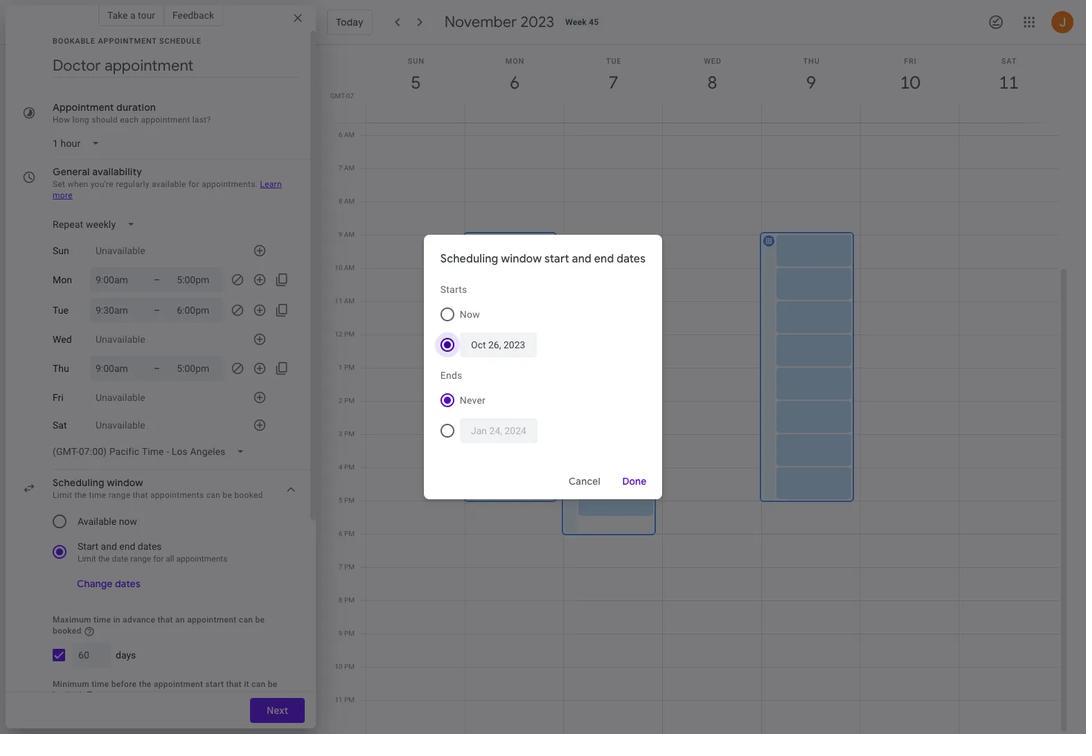 Task type: locate. For each thing, give the bounding box(es) containing it.
2 8 from the top
[[339, 596, 343, 604]]

booked inside minimum time before the appointment start that it can be booked
[[53, 691, 81, 700]]

1 vertical spatial booked
[[53, 626, 81, 636]]

6 up 7 am
[[339, 131, 342, 139]]

1 horizontal spatial and
[[572, 252, 592, 266]]

window inside scheduling window start and end dates dialog
[[501, 252, 542, 266]]

dates inside start and end dates limit the date range for all appointments
[[138, 541, 162, 552]]

2 11 from the top
[[335, 696, 343, 704]]

that left an
[[158, 615, 173, 625]]

range up now
[[109, 490, 130, 500]]

1 horizontal spatial window
[[501, 252, 542, 266]]

2 vertical spatial can
[[252, 680, 266, 689]]

1 vertical spatial 7
[[339, 563, 343, 571]]

5 am from the top
[[344, 264, 355, 272]]

for right available
[[188, 179, 199, 189]]

end inside start and end dates limit the date range for all appointments
[[119, 541, 135, 552]]

am down 9 am
[[344, 264, 355, 272]]

7
[[339, 164, 342, 172], [339, 563, 343, 571]]

1 vertical spatial scheduling
[[53, 477, 104, 489]]

you're
[[91, 179, 114, 189]]

appointments inside start and end dates limit the date range for all appointments
[[176, 554, 228, 564]]

booked for time
[[53, 691, 81, 700]]

1 horizontal spatial that
[[158, 615, 173, 625]]

am up 9 am
[[344, 197, 355, 205]]

unavailable for fri
[[96, 392, 145, 403]]

take a tour button
[[98, 4, 164, 26]]

0 vertical spatial start
[[545, 252, 569, 266]]

0 vertical spatial and
[[572, 252, 592, 266]]

range
[[109, 490, 130, 500], [130, 554, 151, 564]]

grid
[[321, 45, 1070, 734]]

1 7 from the top
[[339, 164, 342, 172]]

8 down 7 pm
[[339, 596, 343, 604]]

0 vertical spatial time
[[89, 490, 106, 500]]

10 up "11 pm"
[[335, 663, 343, 671]]

2 vertical spatial –
[[154, 363, 160, 374]]

4 am from the top
[[344, 231, 355, 238]]

set when you're regularly available for appointments.
[[53, 179, 258, 189]]

feedback button
[[164, 4, 223, 26]]

gmt-
[[330, 92, 346, 100]]

10 pm from the top
[[344, 630, 355, 637]]

Add title text field
[[53, 55, 299, 76]]

1 am from the top
[[344, 131, 355, 139]]

1 horizontal spatial limit
[[78, 554, 96, 564]]

0 vertical spatial 10
[[335, 264, 342, 272]]

1 unavailable from the top
[[96, 245, 145, 256]]

0 vertical spatial that
[[133, 490, 148, 500]]

1 vertical spatial can
[[239, 615, 253, 625]]

9 for 9 am
[[339, 231, 342, 238]]

for left "all"
[[153, 554, 164, 564]]

pm right 3
[[344, 430, 355, 438]]

window inside the scheduling window limit the time range that appointments can be booked
[[107, 477, 143, 489]]

unavailable for wed
[[96, 334, 145, 345]]

appointment right before
[[154, 680, 203, 689]]

9 up 10 pm
[[339, 630, 343, 637]]

next button
[[250, 698, 305, 723]]

0 vertical spatial for
[[188, 179, 199, 189]]

that left it
[[226, 680, 242, 689]]

2 horizontal spatial the
[[139, 680, 151, 689]]

0 vertical spatial booked
[[234, 490, 263, 500]]

change dates
[[77, 578, 141, 590]]

0 horizontal spatial for
[[153, 554, 164, 564]]

schedule
[[159, 37, 201, 46]]

can inside minimum time before the appointment start that it can be booked
[[252, 680, 266, 689]]

pm for 12 pm
[[344, 330, 355, 338]]

1 horizontal spatial scheduling
[[440, 252, 498, 266]]

1 vertical spatial range
[[130, 554, 151, 564]]

window for limit
[[107, 477, 143, 489]]

6 for 6 pm
[[339, 530, 343, 538]]

0 vertical spatial scheduling
[[440, 252, 498, 266]]

days
[[116, 650, 136, 661]]

2
[[339, 397, 343, 405]]

in
[[113, 615, 120, 625]]

0 vertical spatial 6
[[339, 131, 342, 139]]

2 horizontal spatial be
[[268, 680, 277, 689]]

appointment duration how long should each appointment last?
[[53, 101, 211, 125]]

advance
[[123, 615, 155, 625]]

7 column header from the left
[[959, 45, 1059, 123]]

date
[[112, 554, 128, 564]]

2 vertical spatial appointment
[[154, 680, 203, 689]]

0 vertical spatial appointment
[[141, 115, 190, 125]]

unavailable right wed
[[96, 334, 145, 345]]

3 am from the top
[[344, 197, 355, 205]]

unavailable right 'sun'
[[96, 245, 145, 256]]

10
[[335, 264, 342, 272], [335, 663, 343, 671]]

1 vertical spatial appointments
[[176, 554, 228, 564]]

3 – from the top
[[154, 363, 160, 374]]

pm right 1
[[344, 364, 355, 371]]

am
[[344, 131, 355, 139], [344, 164, 355, 172], [344, 197, 355, 205], [344, 231, 355, 238], [344, 264, 355, 272], [344, 297, 355, 305]]

1 horizontal spatial the
[[98, 554, 110, 564]]

column header
[[366, 45, 465, 123], [465, 45, 564, 123], [564, 45, 663, 123], [662, 45, 762, 123], [761, 45, 861, 123], [860, 45, 960, 123], [959, 45, 1059, 123]]

the inside minimum time before the appointment start that it can be booked
[[139, 680, 151, 689]]

0 horizontal spatial that
[[133, 490, 148, 500]]

2 horizontal spatial that
[[226, 680, 242, 689]]

1 pm from the top
[[344, 330, 355, 338]]

cancel
[[569, 475, 601, 488]]

1 horizontal spatial for
[[188, 179, 199, 189]]

scheduling for scheduling window start and end dates
[[440, 252, 498, 266]]

0 horizontal spatial end
[[119, 541, 135, 552]]

10 for 10 am
[[335, 264, 342, 272]]

pm down 8 pm
[[344, 630, 355, 637]]

8 pm
[[339, 596, 355, 604]]

0 horizontal spatial scheduling
[[53, 477, 104, 489]]

and
[[572, 252, 592, 266], [101, 541, 117, 552]]

window for start
[[501, 252, 542, 266]]

starts
[[440, 284, 467, 295]]

am for 11 am
[[344, 297, 355, 305]]

1 vertical spatial window
[[107, 477, 143, 489]]

pm up 8 pm
[[344, 563, 355, 571]]

0 vertical spatial 8
[[339, 197, 342, 205]]

the for time
[[139, 680, 151, 689]]

should
[[92, 115, 118, 125]]

1 8 from the top
[[339, 197, 342, 205]]

0 vertical spatial –
[[154, 274, 160, 285]]

that inside minimum time before the appointment start that it can be booked
[[226, 680, 242, 689]]

2 vertical spatial be
[[268, 680, 277, 689]]

appointments inside the scheduling window limit the time range that appointments can be booked
[[150, 490, 204, 500]]

appointment inside maximum time in advance that an appointment can be booked
[[187, 615, 237, 625]]

pm down 9 pm at the left
[[344, 663, 355, 671]]

end
[[594, 252, 614, 266], [119, 541, 135, 552]]

wed
[[53, 334, 72, 345]]

am up 7 am
[[344, 131, 355, 139]]

pm for 3 pm
[[344, 430, 355, 438]]

6 down 5
[[339, 530, 343, 538]]

1 vertical spatial 8
[[339, 596, 343, 604]]

time inside maximum time in advance that an appointment can be booked
[[94, 615, 111, 625]]

pm right 5
[[344, 497, 355, 504]]

10 up 11 am on the left top
[[335, 264, 342, 272]]

unavailable right 'fri' on the bottom left of page
[[96, 392, 145, 403]]

3
[[339, 430, 343, 438]]

8 for 8 am
[[339, 197, 342, 205]]

11 am
[[335, 297, 355, 305]]

2 pm from the top
[[344, 364, 355, 371]]

2 9 from the top
[[339, 630, 343, 637]]

option group
[[435, 277, 646, 363], [435, 363, 646, 449], [47, 506, 285, 567]]

45
[[589, 17, 599, 27]]

take a tour
[[107, 10, 155, 21]]

the inside the scheduling window limit the time range that appointments can be booked
[[74, 490, 87, 500]]

scheduling up starts
[[440, 252, 498, 266]]

9 pm
[[339, 630, 355, 637]]

0 vertical spatial 9
[[339, 231, 342, 238]]

2 vertical spatial time
[[92, 680, 109, 689]]

1 vertical spatial –
[[154, 305, 160, 316]]

0 vertical spatial appointments
[[150, 490, 204, 500]]

1 9 from the top
[[339, 231, 342, 238]]

1 vertical spatial time
[[94, 615, 111, 625]]

time left "in"
[[94, 615, 111, 625]]

0 horizontal spatial start
[[205, 680, 224, 689]]

the
[[74, 490, 87, 500], [98, 554, 110, 564], [139, 680, 151, 689]]

time inside the scheduling window limit the time range that appointments can be booked
[[89, 490, 106, 500]]

end inside dialog
[[594, 252, 614, 266]]

6 for 6 am
[[339, 131, 342, 139]]

1 vertical spatial 6
[[339, 530, 343, 538]]

that up now
[[133, 490, 148, 500]]

0 vertical spatial 11
[[335, 297, 342, 305]]

0 vertical spatial 7
[[339, 164, 342, 172]]

now
[[460, 309, 480, 320]]

1 vertical spatial and
[[101, 541, 117, 552]]

start
[[545, 252, 569, 266], [205, 680, 224, 689]]

the for window
[[74, 490, 87, 500]]

booked
[[234, 490, 263, 500], [53, 626, 81, 636], [53, 691, 81, 700]]

pm down 5 pm
[[344, 530, 355, 538]]

time for minimum
[[92, 680, 109, 689]]

1 vertical spatial be
[[255, 615, 265, 625]]

dates
[[617, 252, 646, 266], [138, 541, 162, 552], [115, 578, 141, 590]]

am up 12 pm
[[344, 297, 355, 305]]

7 am
[[339, 164, 355, 172]]

2 am from the top
[[344, 164, 355, 172]]

6
[[339, 131, 342, 139], [339, 530, 343, 538]]

1 vertical spatial start
[[205, 680, 224, 689]]

scheduling up available
[[53, 477, 104, 489]]

12 pm from the top
[[344, 696, 355, 704]]

2 6 from the top
[[339, 530, 343, 538]]

never
[[460, 395, 486, 406]]

2 column header from the left
[[465, 45, 564, 123]]

1 horizontal spatial be
[[255, 615, 265, 625]]

scheduling window start and end dates
[[440, 252, 646, 266]]

5 pm from the top
[[344, 463, 355, 471]]

pm right 4
[[344, 463, 355, 471]]

be inside minimum time before the appointment start that it can be booked
[[268, 680, 277, 689]]

11 down 10 pm
[[335, 696, 343, 704]]

unavailable right sat
[[96, 420, 145, 431]]

1 10 from the top
[[335, 264, 342, 272]]

appointment inside appointment duration how long should each appointment last?
[[141, 115, 190, 125]]

1 vertical spatial 11
[[335, 696, 343, 704]]

before
[[111, 680, 137, 689]]

0 vertical spatial dates
[[617, 252, 646, 266]]

1 vertical spatial that
[[158, 615, 173, 625]]

am for 8 am
[[344, 197, 355, 205]]

time left before
[[92, 680, 109, 689]]

am down 8 am at the top left
[[344, 231, 355, 238]]

option group containing ends
[[435, 363, 646, 449]]

all
[[166, 554, 174, 564]]

2 10 from the top
[[335, 663, 343, 671]]

8 pm from the top
[[344, 563, 355, 571]]

9 up 10 am
[[339, 231, 342, 238]]

3 pm from the top
[[344, 397, 355, 405]]

for inside start and end dates limit the date range for all appointments
[[153, 554, 164, 564]]

the left date
[[98, 554, 110, 564]]

2 vertical spatial that
[[226, 680, 242, 689]]

2 7 from the top
[[339, 563, 343, 571]]

11
[[335, 297, 342, 305], [335, 696, 343, 704]]

0 horizontal spatial the
[[74, 490, 87, 500]]

pm for 8 pm
[[344, 596, 355, 604]]

pm right "2" at the bottom left of page
[[344, 397, 355, 405]]

2 vertical spatial dates
[[115, 578, 141, 590]]

1 6 from the top
[[339, 131, 342, 139]]

appointment right an
[[187, 615, 237, 625]]

1 vertical spatial for
[[153, 554, 164, 564]]

the right before
[[139, 680, 151, 689]]

2023
[[521, 12, 554, 32]]

time inside minimum time before the appointment start that it can be booked
[[92, 680, 109, 689]]

0 vertical spatial end
[[594, 252, 614, 266]]

0 horizontal spatial be
[[223, 490, 232, 500]]

8 for 8 pm
[[339, 596, 343, 604]]

2 – from the top
[[154, 305, 160, 316]]

november 2023
[[445, 12, 554, 32]]

0 horizontal spatial and
[[101, 541, 117, 552]]

general
[[53, 166, 90, 178]]

7 up 8 pm
[[339, 563, 343, 571]]

regularly
[[116, 179, 149, 189]]

2 vertical spatial the
[[139, 680, 151, 689]]

9
[[339, 231, 342, 238], [339, 630, 343, 637]]

4 pm from the top
[[344, 430, 355, 438]]

unavailable for sun
[[96, 245, 145, 256]]

range right date
[[130, 554, 151, 564]]

am down "6 am"
[[344, 164, 355, 172]]

10 for 10 pm
[[335, 663, 343, 671]]

1 – from the top
[[154, 274, 160, 285]]

Maximum days in advance that an appointment can be booked number field
[[78, 643, 105, 668]]

time up available
[[89, 490, 106, 500]]

–
[[154, 274, 160, 285], [154, 305, 160, 316], [154, 363, 160, 374]]

and inside dialog
[[572, 252, 592, 266]]

appointment down duration on the left of the page
[[141, 115, 190, 125]]

window
[[501, 252, 542, 266], [107, 477, 143, 489]]

the up available
[[74, 490, 87, 500]]

appointments
[[150, 490, 204, 500], [176, 554, 228, 564]]

grid containing gmt-07
[[321, 45, 1070, 734]]

that
[[133, 490, 148, 500], [158, 615, 173, 625], [226, 680, 242, 689]]

2 vertical spatial booked
[[53, 691, 81, 700]]

0 vertical spatial the
[[74, 490, 87, 500]]

6 pm from the top
[[344, 497, 355, 504]]

11 pm from the top
[[344, 663, 355, 671]]

1 vertical spatial the
[[98, 554, 110, 564]]

4 unavailable from the top
[[96, 420, 145, 431]]

6 pm
[[339, 530, 355, 538]]

0 vertical spatial limit
[[53, 490, 72, 500]]

11 for 11 pm
[[335, 696, 343, 704]]

gmt-07
[[330, 92, 354, 100]]

booked inside maximum time in advance that an appointment can be booked
[[53, 626, 81, 636]]

0 vertical spatial be
[[223, 490, 232, 500]]

0 vertical spatial window
[[501, 252, 542, 266]]

3 column header from the left
[[564, 45, 663, 123]]

1 horizontal spatial end
[[594, 252, 614, 266]]

1 vertical spatial 10
[[335, 663, 343, 671]]

8 up 9 am
[[339, 197, 342, 205]]

done button
[[613, 465, 657, 498]]

1 11 from the top
[[335, 297, 342, 305]]

each
[[120, 115, 139, 125]]

2 unavailable from the top
[[96, 334, 145, 345]]

option group containing starts
[[435, 277, 646, 363]]

that inside the scheduling window limit the time range that appointments can be booked
[[133, 490, 148, 500]]

be for time
[[268, 680, 277, 689]]

0 horizontal spatial window
[[107, 477, 143, 489]]

that inside maximum time in advance that an appointment can be booked
[[158, 615, 173, 625]]

9 pm from the top
[[344, 596, 355, 604]]

available now
[[78, 516, 137, 527]]

appointment for time
[[187, 615, 237, 625]]

0 horizontal spatial limit
[[53, 490, 72, 500]]

time for maximum
[[94, 615, 111, 625]]

11 up 12
[[335, 297, 342, 305]]

range inside start and end dates limit the date range for all appointments
[[130, 554, 151, 564]]

scheduling window start and end dates dialog
[[424, 235, 662, 500]]

appointments up start and end dates limit the date range for all appointments
[[150, 490, 204, 500]]

5 column header from the left
[[761, 45, 861, 123]]

1 vertical spatial dates
[[138, 541, 162, 552]]

pm up 9 pm at the left
[[344, 596, 355, 604]]

last?
[[192, 115, 211, 125]]

3 unavailable from the top
[[96, 392, 145, 403]]

1 vertical spatial appointment
[[187, 615, 237, 625]]

booked inside the scheduling window limit the time range that appointments can be booked
[[234, 490, 263, 500]]

for
[[188, 179, 199, 189], [153, 554, 164, 564]]

pm for 6 pm
[[344, 530, 355, 538]]

1 vertical spatial 9
[[339, 630, 343, 637]]

07
[[346, 92, 354, 100]]

unavailable
[[96, 245, 145, 256], [96, 334, 145, 345], [96, 392, 145, 403], [96, 420, 145, 431]]

scheduling inside the scheduling window limit the time range that appointments can be booked
[[53, 477, 104, 489]]

5 pm
[[339, 497, 355, 504]]

appointments right "all"
[[176, 554, 228, 564]]

6 am from the top
[[344, 297, 355, 305]]

limit
[[53, 490, 72, 500], [78, 554, 96, 564]]

8
[[339, 197, 342, 205], [339, 596, 343, 604]]

can inside the scheduling window limit the time range that appointments can be booked
[[206, 490, 220, 500]]

option group containing available now
[[47, 506, 285, 567]]

1 vertical spatial end
[[119, 541, 135, 552]]

appointment
[[141, 115, 190, 125], [187, 615, 237, 625], [154, 680, 203, 689]]

be inside the scheduling window limit the time range that appointments can be booked
[[223, 490, 232, 500]]

1 horizontal spatial start
[[545, 252, 569, 266]]

1 vertical spatial limit
[[78, 554, 96, 564]]

pm right 12
[[344, 330, 355, 338]]

7 down "6 am"
[[339, 164, 342, 172]]

scheduling inside dialog
[[440, 252, 498, 266]]

available
[[78, 516, 117, 527]]

0 vertical spatial can
[[206, 490, 220, 500]]

7 pm from the top
[[344, 530, 355, 538]]

pm
[[344, 330, 355, 338], [344, 364, 355, 371], [344, 397, 355, 405], [344, 430, 355, 438], [344, 463, 355, 471], [344, 497, 355, 504], [344, 530, 355, 538], [344, 563, 355, 571], [344, 596, 355, 604], [344, 630, 355, 637], [344, 663, 355, 671], [344, 696, 355, 704]]

tour
[[138, 10, 155, 21]]

pm down 10 pm
[[344, 696, 355, 704]]

0 vertical spatial range
[[109, 490, 130, 500]]



Task type: vqa. For each thing, say whether or not it's contained in the screenshot.
window related to Limit
yes



Task type: describe. For each thing, give the bounding box(es) containing it.
unavailable for sat
[[96, 420, 145, 431]]

maximum time in advance that an appointment can be booked
[[53, 615, 265, 636]]

appointment for duration
[[141, 115, 190, 125]]

7 for 7 pm
[[339, 563, 343, 571]]

booked for window
[[234, 490, 263, 500]]

that for time
[[226, 680, 242, 689]]

scheduling window limit the time range that appointments can be booked
[[53, 477, 263, 500]]

10 pm
[[335, 663, 355, 671]]

duration
[[116, 101, 156, 114]]

ends
[[440, 370, 462, 381]]

take
[[107, 10, 128, 21]]

start inside minimum time before the appointment start that it can be booked
[[205, 680, 224, 689]]

next
[[267, 705, 288, 717]]

minimum
[[53, 680, 89, 689]]

6 am
[[339, 131, 355, 139]]

am for 10 am
[[344, 264, 355, 272]]

feedback
[[172, 10, 214, 21]]

learn
[[260, 179, 282, 189]]

8 am
[[339, 197, 355, 205]]

10 am
[[335, 264, 355, 272]]

the inside start and end dates limit the date range for all appointments
[[98, 554, 110, 564]]

1 column header from the left
[[366, 45, 465, 123]]

3 pm
[[339, 430, 355, 438]]

pm for 7 pm
[[344, 563, 355, 571]]

change
[[77, 578, 113, 590]]

week 45
[[566, 17, 599, 27]]

when
[[68, 179, 88, 189]]

now
[[119, 516, 137, 527]]

range inside the scheduling window limit the time range that appointments can be booked
[[109, 490, 130, 500]]

1
[[339, 364, 343, 371]]

pm for 11 pm
[[344, 696, 355, 704]]

minimum time before the appointment start that it can be booked
[[53, 680, 277, 700]]

pm for 10 pm
[[344, 663, 355, 671]]

tue
[[53, 305, 68, 316]]

learn more link
[[53, 179, 282, 200]]

be for window
[[223, 490, 232, 500]]

am for 9 am
[[344, 231, 355, 238]]

– for tue
[[154, 305, 160, 316]]

and inside start and end dates limit the date range for all appointments
[[101, 541, 117, 552]]

can inside maximum time in advance that an appointment can be booked
[[239, 615, 253, 625]]

can for window
[[206, 490, 220, 500]]

today button
[[327, 10, 373, 35]]

pm for 2 pm
[[344, 397, 355, 405]]

mon
[[53, 274, 72, 285]]

2 pm
[[339, 397, 355, 405]]

start and end dates limit the date range for all appointments
[[78, 541, 228, 564]]

11 pm
[[335, 696, 355, 704]]

fri
[[53, 392, 64, 403]]

4 column header from the left
[[662, 45, 762, 123]]

1 pm
[[339, 364, 355, 371]]

pm for 9 pm
[[344, 630, 355, 637]]

start inside dialog
[[545, 252, 569, 266]]

general availability
[[53, 166, 142, 178]]

set
[[53, 179, 65, 189]]

more
[[53, 191, 73, 200]]

learn more
[[53, 179, 282, 200]]

dates inside dialog
[[617, 252, 646, 266]]

limit inside the scheduling window limit the time range that appointments can be booked
[[53, 490, 72, 500]]

how
[[53, 115, 70, 125]]

week
[[566, 17, 587, 27]]

5
[[339, 497, 343, 504]]

sat
[[53, 420, 67, 431]]

dates inside button
[[115, 578, 141, 590]]

done
[[623, 475, 647, 488]]

7 pm
[[339, 563, 355, 571]]

sun
[[53, 245, 69, 256]]

12 pm
[[335, 330, 355, 338]]

pm for 5 pm
[[344, 497, 355, 504]]

november
[[445, 12, 517, 32]]

pm for 1 pm
[[344, 364, 355, 371]]

start
[[78, 541, 98, 552]]

– for thu
[[154, 363, 160, 374]]

9 am
[[339, 231, 355, 238]]

End date of the appointment schedules text field
[[471, 418, 526, 443]]

Start date of the appointment schedules text field
[[471, 333, 526, 357]]

can for time
[[252, 680, 266, 689]]

7 for 7 am
[[339, 164, 342, 172]]

thu
[[53, 363, 69, 374]]

long
[[72, 115, 89, 125]]

11 for 11 am
[[335, 297, 342, 305]]

maximum
[[53, 615, 91, 625]]

availability
[[92, 166, 142, 178]]

am for 7 am
[[344, 164, 355, 172]]

scheduling for scheduling window limit the time range that appointments can be booked
[[53, 477, 104, 489]]

12
[[335, 330, 343, 338]]

appointment inside minimum time before the appointment start that it can be booked
[[154, 680, 203, 689]]

that for window
[[133, 490, 148, 500]]

6 column header from the left
[[860, 45, 960, 123]]

am for 6 am
[[344, 131, 355, 139]]

a
[[130, 10, 135, 21]]

cancel button
[[563, 465, 607, 498]]

appointments.
[[202, 179, 258, 189]]

limit inside start and end dates limit the date range for all appointments
[[78, 554, 96, 564]]

an
[[175, 615, 185, 625]]

– for mon
[[154, 274, 160, 285]]

9 for 9 pm
[[339, 630, 343, 637]]

4
[[339, 463, 343, 471]]

pm for 4 pm
[[344, 463, 355, 471]]

bookable appointment schedule
[[53, 37, 201, 46]]

4 pm
[[339, 463, 355, 471]]

be inside maximum time in advance that an appointment can be booked
[[255, 615, 265, 625]]

today
[[336, 16, 364, 28]]

bookable
[[53, 37, 96, 46]]

it
[[244, 680, 249, 689]]

change dates button
[[71, 572, 146, 596]]

appointment
[[53, 101, 114, 114]]



